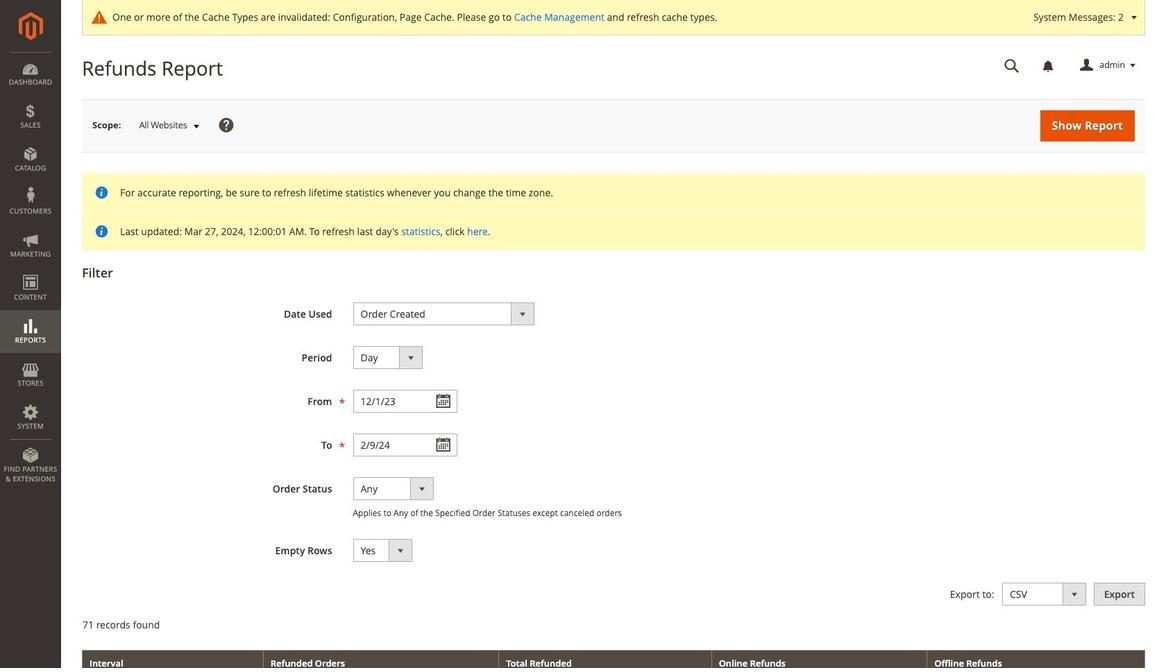 Task type: vqa. For each thing, say whether or not it's contained in the screenshot.
From Text Box
no



Task type: locate. For each thing, give the bounding box(es) containing it.
menu bar
[[0, 52, 61, 491]]

None text field
[[353, 390, 457, 413], [353, 434, 457, 457], [353, 390, 457, 413], [353, 434, 457, 457]]

magento admin panel image
[[18, 12, 43, 40]]

None text field
[[995, 53, 1030, 78]]



